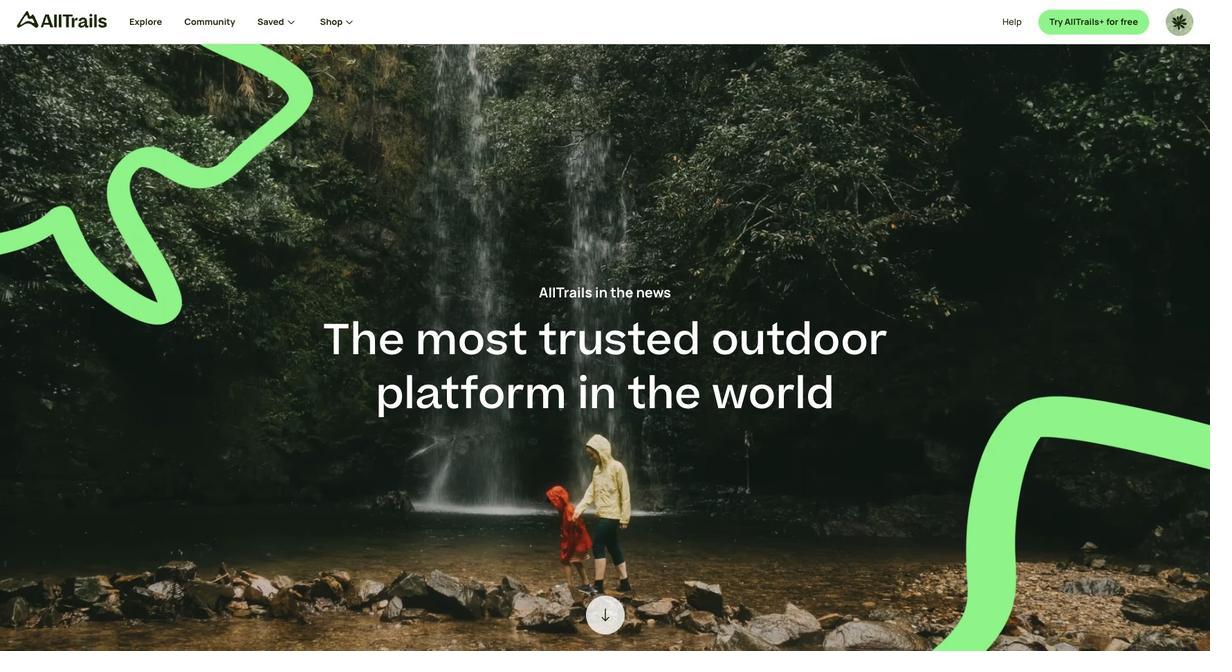 Task type: vqa. For each thing, say whether or not it's contained in the screenshot.
Shop link on the left of page
yes



Task type: describe. For each thing, give the bounding box(es) containing it.
kendall image
[[1167, 8, 1194, 36]]

help link
[[1003, 8, 1022, 36]]

the
[[323, 310, 405, 372]]

platform
[[376, 364, 567, 426]]

alltrails link
[[17, 11, 129, 33]]

help
[[1003, 15, 1022, 28]]

free
[[1121, 15, 1139, 28]]

community link
[[184, 0, 235, 44]]

news
[[637, 283, 672, 302]]

try
[[1050, 15, 1064, 28]]

alltrails
[[539, 283, 593, 302]]

community
[[184, 15, 235, 28]]

for
[[1107, 15, 1119, 28]]

explore link
[[129, 0, 162, 44]]

try alltrails+ for free
[[1050, 15, 1139, 28]]

the inside the most trusted outdoor platform in the world
[[628, 364, 702, 426]]

outdoor
[[712, 310, 888, 372]]

shop
[[320, 15, 343, 28]]

saved link
[[258, 0, 298, 44]]

alltrails+
[[1065, 15, 1105, 28]]

alltrails in the news
[[539, 283, 672, 302]]



Task type: locate. For each thing, give the bounding box(es) containing it.
most
[[416, 310, 528, 372]]

shop button
[[320, 0, 357, 44]]

shop link
[[320, 0, 357, 44]]

try alltrails+ for free link
[[1039, 9, 1150, 34]]

trusted
[[539, 310, 701, 372]]

in inside the most trusted outdoor platform in the world
[[578, 364, 617, 426]]

saved
[[258, 15, 284, 28]]

two people hiking near a waterfall while holding hands image
[[0, 44, 1211, 651], [597, 607, 614, 624]]

in
[[595, 283, 608, 302], [578, 364, 617, 426]]

alltrails image
[[17, 11, 107, 27]]

the
[[611, 283, 634, 302], [628, 364, 702, 426]]

0 vertical spatial in
[[595, 283, 608, 302]]

explore
[[129, 15, 162, 28]]

dialog
[[0, 0, 1211, 651]]

the most trusted outdoor platform in the world
[[323, 310, 888, 426]]

1 vertical spatial the
[[628, 364, 702, 426]]

saved button
[[258, 0, 320, 44]]

0 vertical spatial the
[[611, 283, 634, 302]]

close this dialog image
[[1174, 592, 1188, 606]]

world
[[712, 364, 835, 426]]

1 vertical spatial in
[[578, 364, 617, 426]]



